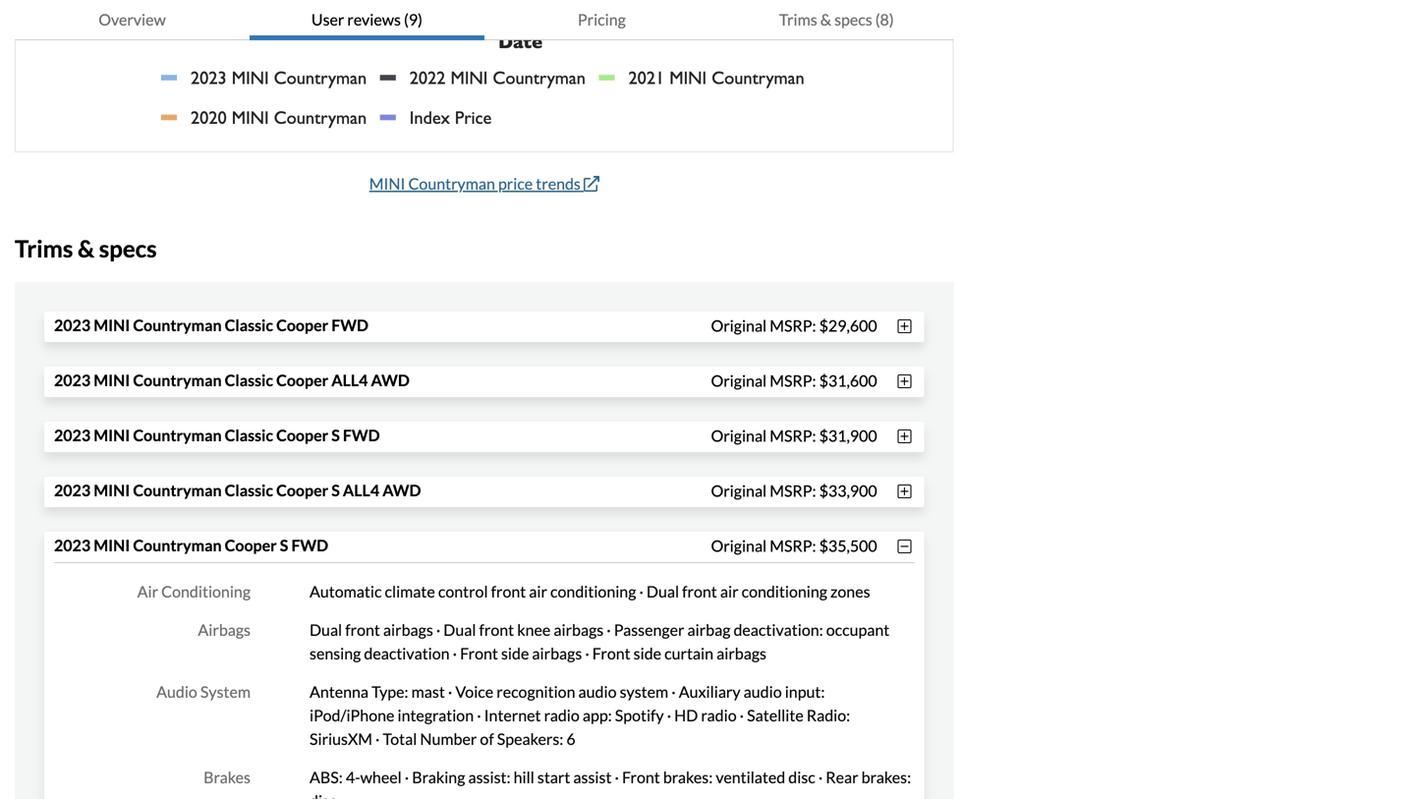 Task type: locate. For each thing, give the bounding box(es) containing it.
system
[[620, 682, 669, 701]]

trims & specs (8)
[[779, 10, 894, 29]]

1 vertical spatial &
[[78, 235, 95, 263]]

(9)
[[404, 10, 423, 29]]

0 horizontal spatial trims
[[15, 235, 73, 263]]

mini
[[369, 174, 405, 193], [94, 316, 130, 335], [94, 371, 130, 390], [94, 426, 130, 445], [94, 481, 130, 500], [94, 536, 130, 555]]

side
[[501, 644, 529, 663], [634, 644, 662, 663]]

msrp: up original msrp: $31,600
[[770, 316, 817, 335]]

1 original from the top
[[711, 316, 767, 335]]

original msrp: $35,500
[[711, 536, 878, 555]]

2023 for 2023 mini countryman classic cooper all4 awd
[[54, 371, 91, 390]]

original up original msrp: $31,900
[[711, 371, 767, 390]]

· down "automatic climate control front air conditioning · dual front air conditioning zones"
[[585, 644, 590, 663]]

2 audio from the left
[[744, 682, 782, 701]]

2023 mini countryman classic cooper all4 awd
[[54, 371, 410, 390]]

2 classic from the top
[[225, 371, 273, 390]]

tab list containing overview
[[15, 0, 954, 40]]

& inside 'tab'
[[821, 10, 832, 29]]

audio
[[156, 682, 197, 701]]

2023 mini countryman classic cooper s all4 awd
[[54, 481, 421, 500]]

4 classic from the top
[[225, 481, 273, 500]]

original down original msrp: $33,900
[[711, 536, 767, 555]]

1 horizontal spatial side
[[634, 644, 662, 663]]

specs for trims & specs (8)
[[835, 10, 873, 29]]

dual down 'control'
[[444, 620, 476, 640]]

0 horizontal spatial dual
[[310, 620, 342, 640]]

5 msrp: from the top
[[770, 536, 817, 555]]

audio system
[[156, 682, 251, 701]]

of
[[480, 729, 494, 749]]

brakes: right rear
[[862, 768, 911, 787]]

dual up passenger
[[647, 582, 679, 601]]

1 vertical spatial fwd
[[343, 426, 380, 445]]

$31,600
[[820, 371, 878, 390]]

2 vertical spatial fwd
[[291, 536, 328, 555]]

1 vertical spatial plus square image
[[895, 374, 915, 389]]

overview tab
[[15, 0, 250, 40]]

s
[[332, 426, 340, 445], [332, 481, 340, 500], [280, 536, 288, 555]]

2 conditioning from the left
[[742, 582, 828, 601]]

airbags down airbag
[[717, 644, 767, 663]]

classic up 2023 mini countryman classic cooper s all4 awd
[[225, 426, 273, 445]]

0 horizontal spatial air
[[529, 582, 548, 601]]

dual
[[647, 582, 679, 601], [310, 620, 342, 640], [444, 620, 476, 640]]

speakers:
[[497, 729, 564, 749]]

airbags
[[198, 620, 251, 640]]

radio down auxiliary
[[701, 706, 737, 725]]

1 vertical spatial specs
[[99, 235, 157, 263]]

2023 for 2023 mini countryman classic cooper s fwd
[[54, 426, 91, 445]]

1 plus square image from the top
[[895, 319, 915, 334]]

mini countryman price trends
[[369, 174, 581, 193]]

specs inside 'tab'
[[835, 10, 873, 29]]

dual up sensing
[[310, 620, 342, 640]]

& for trims & specs (8)
[[821, 10, 832, 29]]

2023
[[54, 316, 91, 335], [54, 371, 91, 390], [54, 426, 91, 445], [54, 481, 91, 500], [54, 536, 91, 555]]

0 vertical spatial s
[[332, 426, 340, 445]]

0 vertical spatial plus square image
[[895, 319, 915, 334]]

classic up the 2023 mini countryman classic cooper s fwd
[[225, 371, 273, 390]]

countryman down 2023 mini countryman classic cooper all4 awd
[[133, 426, 222, 445]]

3 msrp: from the top
[[770, 426, 817, 445]]

0 horizontal spatial radio
[[544, 706, 580, 725]]

passenger
[[614, 620, 685, 640]]

1 horizontal spatial radio
[[701, 706, 737, 725]]

0 horizontal spatial side
[[501, 644, 529, 663]]

front right 'control'
[[491, 582, 526, 601]]

audio up satellite
[[744, 682, 782, 701]]

conditioning up 'deactivation:'
[[742, 582, 828, 601]]

system
[[200, 682, 251, 701]]

0 vertical spatial awd
[[371, 371, 410, 390]]

air up airbag
[[720, 582, 739, 601]]

s for all4
[[332, 481, 340, 500]]

0 vertical spatial disc
[[789, 768, 816, 787]]

2023 for 2023 mini countryman classic cooper s all4 awd
[[54, 481, 91, 500]]

0 horizontal spatial audio
[[579, 682, 617, 701]]

3 original from the top
[[711, 426, 767, 445]]

1 horizontal spatial specs
[[835, 10, 873, 29]]

conditioning
[[551, 582, 636, 601], [742, 582, 828, 601]]

reviews
[[347, 10, 401, 29]]

audio up app: on the bottom left
[[579, 682, 617, 701]]

countryman for 2023 mini countryman classic cooper all4 awd
[[133, 371, 222, 390]]

2 plus square image from the top
[[895, 374, 915, 389]]

original
[[711, 316, 767, 335], [711, 371, 767, 390], [711, 426, 767, 445], [711, 481, 767, 500], [711, 536, 767, 555]]

· left rear
[[819, 768, 823, 787]]

mini for 2023 mini countryman classic cooper fwd
[[94, 316, 130, 335]]

1 brakes: from the left
[[663, 768, 713, 787]]

0 vertical spatial trims
[[779, 10, 818, 29]]

1 conditioning from the left
[[551, 582, 636, 601]]

airbags up the "deactivation"
[[383, 620, 433, 640]]

assist
[[574, 768, 612, 787]]

2023 mini countryman cooper s fwd
[[54, 536, 328, 555]]

front
[[460, 644, 498, 663], [593, 644, 631, 663], [622, 768, 660, 787]]

2023 for 2023 mini countryman classic cooper fwd
[[54, 316, 91, 335]]

ipod/iphone
[[310, 706, 395, 725]]

air
[[137, 582, 158, 601]]

·
[[639, 582, 644, 601], [436, 620, 441, 640], [607, 620, 611, 640], [453, 644, 457, 663], [585, 644, 590, 663], [448, 682, 452, 701], [672, 682, 676, 701], [477, 706, 481, 725], [667, 706, 672, 725], [740, 706, 744, 725], [376, 729, 380, 749], [405, 768, 409, 787], [615, 768, 619, 787], [819, 768, 823, 787]]

disc
[[789, 768, 816, 787], [310, 791, 337, 799]]

air up "knee"
[[529, 582, 548, 601]]

side down "knee"
[[501, 644, 529, 663]]

plus square image right $29,600
[[895, 319, 915, 334]]

air
[[529, 582, 548, 601], [720, 582, 739, 601]]

classic up 2023 mini countryman classic cooper all4 awd
[[225, 316, 273, 335]]

plus square image for $31,600
[[895, 374, 915, 389]]

mini for 2023 mini countryman classic cooper s fwd
[[94, 426, 130, 445]]

awd
[[371, 371, 410, 390], [383, 481, 421, 500]]

brakes
[[204, 768, 251, 787]]

0 vertical spatial specs
[[835, 10, 873, 29]]

voice
[[456, 682, 494, 701]]

airbag
[[688, 620, 731, 640]]

plus square image right "$31,600"
[[895, 374, 915, 389]]

minus square image
[[895, 539, 915, 555]]

1 vertical spatial disc
[[310, 791, 337, 799]]

airbags
[[383, 620, 433, 640], [554, 620, 604, 640], [532, 644, 582, 663], [717, 644, 767, 663]]

0 horizontal spatial specs
[[99, 235, 157, 263]]

original msrp: $31,900
[[711, 426, 878, 445]]

tab list
[[15, 0, 954, 40]]

radio
[[544, 706, 580, 725], [701, 706, 737, 725]]

classic for awd
[[225, 371, 273, 390]]

1 vertical spatial s
[[332, 481, 340, 500]]

knee
[[517, 620, 551, 640]]

ventilated
[[716, 768, 786, 787]]

plus square image for $31,900
[[895, 429, 915, 444]]

classic
[[225, 316, 273, 335], [225, 371, 273, 390], [225, 426, 273, 445], [225, 481, 273, 500]]

antenna
[[310, 682, 369, 701]]

3 2023 from the top
[[54, 426, 91, 445]]

1 horizontal spatial dual
[[444, 620, 476, 640]]

1 horizontal spatial trims
[[779, 10, 818, 29]]

3 classic from the top
[[225, 426, 273, 445]]

0 horizontal spatial brakes:
[[663, 768, 713, 787]]

2 vertical spatial plus square image
[[895, 429, 915, 444]]

msrp: for $31,900
[[770, 426, 817, 445]]

2 original from the top
[[711, 371, 767, 390]]

· right mast
[[448, 682, 452, 701]]

s for fwd
[[332, 426, 340, 445]]

original msrp: $31,600
[[711, 371, 878, 390]]

conditioning up 'dual front airbags · dual front knee airbags · passenger airbag deactivation: occupant sensing deactivation · front side airbags · front side curtain airbags'
[[551, 582, 636, 601]]

front up sensing
[[345, 620, 380, 640]]

msrp: up original msrp: $31,900
[[770, 371, 817, 390]]

0 horizontal spatial &
[[78, 235, 95, 263]]

· left hd
[[667, 706, 672, 725]]

1 horizontal spatial audio
[[744, 682, 782, 701]]

front right assist
[[622, 768, 660, 787]]

countryman up 2023 mini countryman cooper s fwd
[[133, 481, 222, 500]]

original up original msrp: $35,500
[[711, 481, 767, 500]]

&
[[821, 10, 832, 29], [78, 235, 95, 263]]

original for original msrp: $33,900
[[711, 481, 767, 500]]

trims & specs (8) tab
[[719, 0, 954, 40]]

4 msrp: from the top
[[770, 481, 817, 500]]

msrp:
[[770, 316, 817, 335], [770, 371, 817, 390], [770, 426, 817, 445], [770, 481, 817, 500], [770, 536, 817, 555]]

countryman up air conditioning in the bottom of the page
[[133, 536, 222, 555]]

0 vertical spatial fwd
[[332, 316, 369, 335]]

rear
[[826, 768, 859, 787]]

3 plus square image from the top
[[895, 429, 915, 444]]

fwd
[[332, 316, 369, 335], [343, 426, 380, 445], [291, 536, 328, 555]]

0 horizontal spatial disc
[[310, 791, 337, 799]]

msrp: for $31,600
[[770, 371, 817, 390]]

pricing
[[578, 10, 626, 29]]

msrp: for $29,600
[[770, 316, 817, 335]]

audio
[[579, 682, 617, 701], [744, 682, 782, 701]]

2 radio from the left
[[701, 706, 737, 725]]

fwd for 2023 mini countryman cooper s fwd
[[291, 536, 328, 555]]

msrp: down original msrp: $31,600
[[770, 426, 817, 445]]

msrp: down original msrp: $33,900
[[770, 536, 817, 555]]

all4
[[332, 371, 368, 390], [343, 481, 380, 500]]

5 original from the top
[[711, 536, 767, 555]]

1 horizontal spatial &
[[821, 10, 832, 29]]

braking
[[412, 768, 465, 787]]

msrp: up original msrp: $35,500
[[770, 481, 817, 500]]

assist:
[[468, 768, 511, 787]]

cooper
[[276, 316, 329, 335], [276, 371, 329, 390], [276, 426, 329, 445], [276, 481, 329, 500], [225, 536, 277, 555]]

disc down abs:
[[310, 791, 337, 799]]

conditioning
[[161, 582, 251, 601]]

4 original from the top
[[711, 481, 767, 500]]

0 horizontal spatial conditioning
[[551, 582, 636, 601]]

1 horizontal spatial conditioning
[[742, 582, 828, 601]]

trims inside 'tab'
[[779, 10, 818, 29]]

radio up 6
[[544, 706, 580, 725]]

countryman down 2023 mini countryman classic cooper fwd
[[133, 371, 222, 390]]

2023 for 2023 mini countryman cooper s fwd
[[54, 536, 91, 555]]

1 horizontal spatial brakes:
[[862, 768, 911, 787]]

original down original msrp: $31,600
[[711, 426, 767, 445]]

classic down the 2023 mini countryman classic cooper s fwd
[[225, 481, 273, 500]]

(8)
[[876, 10, 894, 29]]

trims
[[779, 10, 818, 29], [15, 235, 73, 263]]

front inside abs: 4-wheel · braking assist: hill start assist · front brakes: ventilated disc · rear brakes: disc
[[622, 768, 660, 787]]

1 vertical spatial trims
[[15, 235, 73, 263]]

2 msrp: from the top
[[770, 371, 817, 390]]

· left satellite
[[740, 706, 744, 725]]

plus square image
[[895, 484, 915, 499]]

1 radio from the left
[[544, 706, 580, 725]]

countryman up 2023 mini countryman classic cooper all4 awd
[[133, 316, 222, 335]]

4 2023 from the top
[[54, 481, 91, 500]]

msrp: for $33,900
[[770, 481, 817, 500]]

brakes:
[[663, 768, 713, 787], [862, 768, 911, 787]]

plus square image up plus square icon
[[895, 429, 915, 444]]

user reviews (9)
[[312, 10, 423, 29]]

5 2023 from the top
[[54, 536, 91, 555]]

plus square image
[[895, 319, 915, 334], [895, 374, 915, 389], [895, 429, 915, 444]]

classic for all4
[[225, 481, 273, 500]]

disc left rear
[[789, 768, 816, 787]]

1 msrp: from the top
[[770, 316, 817, 335]]

1 2023 from the top
[[54, 316, 91, 335]]

0 vertical spatial all4
[[332, 371, 368, 390]]

side down passenger
[[634, 644, 662, 663]]

$33,900
[[820, 481, 878, 500]]

specs for trims & specs
[[99, 235, 157, 263]]

0 vertical spatial &
[[821, 10, 832, 29]]

brakes: down hd
[[663, 768, 713, 787]]

curtain
[[665, 644, 714, 663]]

1 horizontal spatial air
[[720, 582, 739, 601]]

2 2023 from the top
[[54, 371, 91, 390]]

2 horizontal spatial dual
[[647, 582, 679, 601]]

original up original msrp: $31,600
[[711, 316, 767, 335]]



Task type: vqa. For each thing, say whether or not it's contained in the screenshot.
fifth MSRP: from the bottom
yes



Task type: describe. For each thing, give the bounding box(es) containing it.
2 air from the left
[[720, 582, 739, 601]]

1 classic from the top
[[225, 316, 273, 335]]

& for trims & specs
[[78, 235, 95, 263]]

air conditioning
[[137, 582, 251, 601]]

1 vertical spatial all4
[[343, 481, 380, 500]]

control
[[438, 582, 488, 601]]

auxiliary
[[679, 682, 741, 701]]

trims for trims & specs (8)
[[779, 10, 818, 29]]

automatic climate control front air conditioning · dual front air conditioning zones
[[310, 582, 871, 601]]

radio:
[[807, 706, 851, 725]]

airbags down "automatic climate control front air conditioning · dual front air conditioning zones"
[[554, 620, 604, 640]]

1 horizontal spatial disc
[[789, 768, 816, 787]]

mast
[[412, 682, 445, 701]]

deactivation
[[364, 644, 450, 663]]

original for original msrp: $31,600
[[711, 371, 767, 390]]

· down voice at the left bottom of page
[[477, 706, 481, 725]]

2 vertical spatial s
[[280, 536, 288, 555]]

internet
[[484, 706, 541, 725]]

overview
[[99, 10, 166, 29]]

mini for 2023 mini countryman classic cooper all4 awd
[[94, 371, 130, 390]]

start
[[538, 768, 571, 787]]

2023 mini countryman classic cooper s fwd
[[54, 426, 380, 445]]

type:
[[372, 682, 409, 701]]

dual front airbags · dual front knee airbags · passenger airbag deactivation: occupant sensing deactivation · front side airbags · front side curtain airbags
[[310, 620, 890, 663]]

original for original msrp: $35,500
[[711, 536, 767, 555]]

$31,900
[[820, 426, 878, 445]]

countryman for 2023 mini countryman classic cooper fwd
[[133, 316, 222, 335]]

user reviews (9) tab
[[250, 0, 485, 40]]

siriusxm
[[310, 729, 373, 749]]

· left passenger
[[607, 620, 611, 640]]

trims & specs
[[15, 235, 157, 263]]

deactivation:
[[734, 620, 823, 640]]

fwd for 2023 mini countryman classic cooper fwd
[[332, 316, 369, 335]]

front down passenger
[[593, 644, 631, 663]]

price
[[498, 174, 533, 193]]

sensing
[[310, 644, 361, 663]]

front up voice at the left bottom of page
[[460, 644, 498, 663]]

· up passenger
[[639, 582, 644, 601]]

countryman for 2023 mini countryman classic cooper s all4 awd
[[133, 481, 222, 500]]

external link image
[[584, 176, 600, 192]]

2023 mini countryman classic cooper fwd
[[54, 316, 369, 335]]

· left total
[[376, 729, 380, 749]]

mini countryman price trends link
[[369, 174, 600, 193]]

hill
[[514, 768, 535, 787]]

wheel
[[360, 768, 402, 787]]

2 side from the left
[[634, 644, 662, 663]]

climate
[[385, 582, 435, 601]]

original for original msrp: $31,900
[[711, 426, 767, 445]]

mini for 2023 mini countryman classic cooper s all4 awd
[[94, 481, 130, 500]]

trims for trims & specs
[[15, 235, 73, 263]]

trends
[[536, 174, 581, 193]]

front left "knee"
[[479, 620, 514, 640]]

1 air from the left
[[529, 582, 548, 601]]

cooper for awd
[[276, 371, 329, 390]]

original msrp: $33,900
[[711, 481, 878, 500]]

user
[[312, 10, 344, 29]]

classic for fwd
[[225, 426, 273, 445]]

number
[[420, 729, 477, 749]]

airbags down "knee"
[[532, 644, 582, 663]]

pricing tab
[[485, 0, 719, 40]]

spotify
[[615, 706, 664, 725]]

abs: 4-wheel · braking assist: hill start assist · front brakes: ventilated disc · rear brakes: disc
[[310, 768, 911, 799]]

original for original msrp: $29,600
[[711, 316, 767, 335]]

total
[[383, 729, 417, 749]]

6
[[567, 729, 576, 749]]

2 brakes: from the left
[[862, 768, 911, 787]]

cooper for all4
[[276, 481, 329, 500]]

cooper for fwd
[[276, 426, 329, 445]]

abs:
[[310, 768, 343, 787]]

· right assist
[[615, 768, 619, 787]]

$35,500
[[820, 536, 878, 555]]

plus square image for $29,600
[[895, 319, 915, 334]]

occupant
[[827, 620, 890, 640]]

countryman for 2023 mini countryman classic cooper s fwd
[[133, 426, 222, 445]]

4-
[[346, 768, 360, 787]]

1 vertical spatial awd
[[383, 481, 421, 500]]

input:
[[785, 682, 825, 701]]

· right wheel on the left of the page
[[405, 768, 409, 787]]

satellite
[[747, 706, 804, 725]]

· up the "deactivation"
[[436, 620, 441, 640]]

· up hd
[[672, 682, 676, 701]]

app:
[[583, 706, 612, 725]]

recognition
[[497, 682, 576, 701]]

automatic
[[310, 582, 382, 601]]

mini for 2023 mini countryman cooper s fwd
[[94, 536, 130, 555]]

integration
[[398, 706, 474, 725]]

1 audio from the left
[[579, 682, 617, 701]]

msrp: for $35,500
[[770, 536, 817, 555]]

hd
[[675, 706, 698, 725]]

countryman left price
[[408, 174, 495, 193]]

$29,600
[[820, 316, 878, 335]]

original msrp: $29,600
[[711, 316, 878, 335]]

· up voice at the left bottom of page
[[453, 644, 457, 663]]

1 side from the left
[[501, 644, 529, 663]]

zones
[[831, 582, 871, 601]]

front up airbag
[[682, 582, 717, 601]]

countryman for 2023 mini countryman cooper s fwd
[[133, 536, 222, 555]]

antenna type: mast · voice recognition audio system · auxiliary audio input: ipod/iphone integration · internet radio app: spotify · hd radio · satellite radio: siriusxm · total number of speakers: 6
[[310, 682, 851, 749]]



